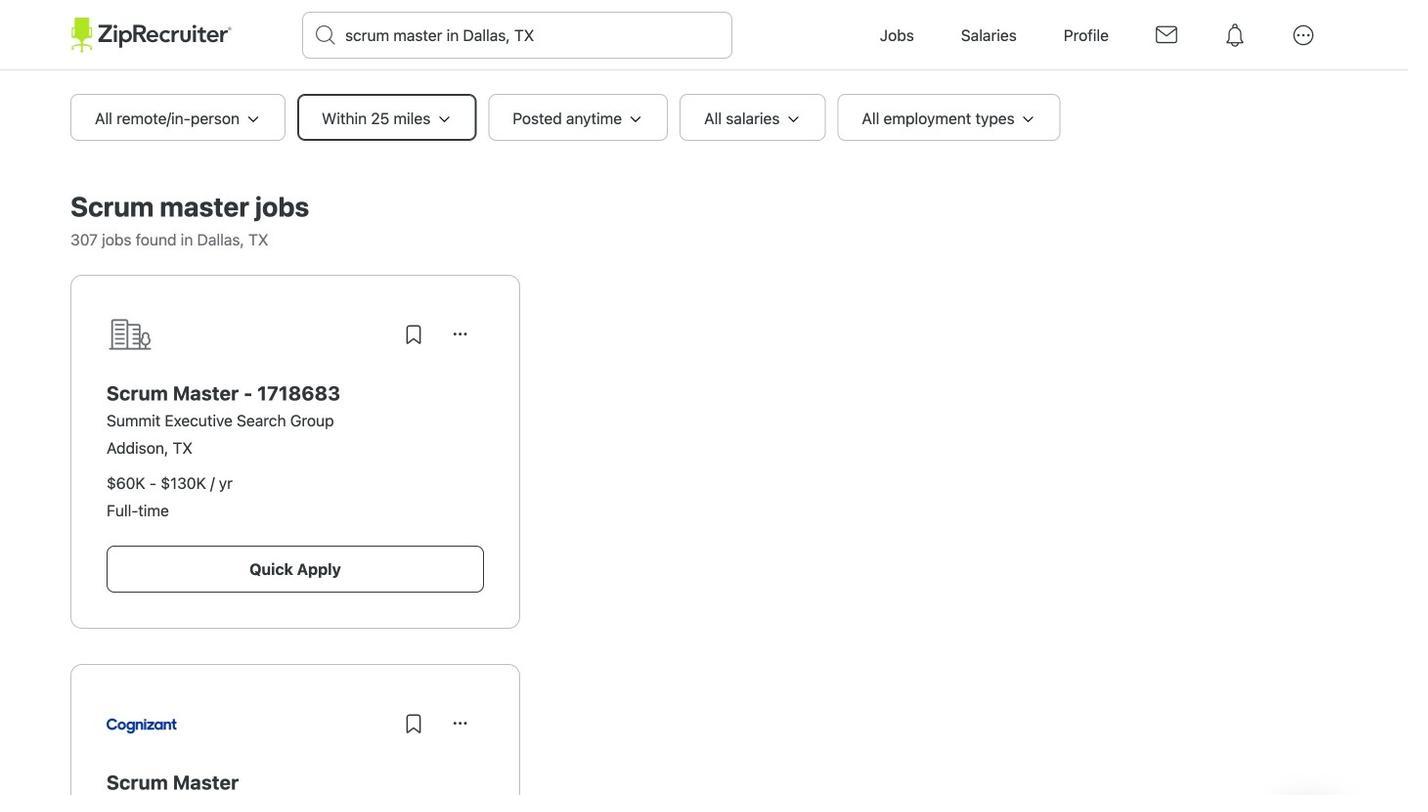Task type: vqa. For each thing, say whether or not it's contained in the screenshot.
Software Engineering Manager, Data Tools element
no



Task type: describe. For each thing, give the bounding box(es) containing it.
save job for later image
[[402, 712, 425, 735]]

scrum master - 1718683 element
[[107, 381, 484, 405]]

main element
[[70, 0, 1338, 70]]

notifications image
[[1213, 13, 1258, 58]]

scrum master image
[[107, 700, 176, 747]]

save job for later image
[[402, 323, 425, 346]]



Task type: locate. For each thing, give the bounding box(es) containing it.
scrum master element
[[107, 771, 484, 794]]

menu image
[[1281, 13, 1326, 58]]

Search job title or keyword search field
[[303, 13, 731, 58]]

ziprecruiter image
[[70, 18, 232, 53]]

None button
[[437, 311, 484, 358], [437, 700, 484, 747], [437, 311, 484, 358], [437, 700, 484, 747]]



